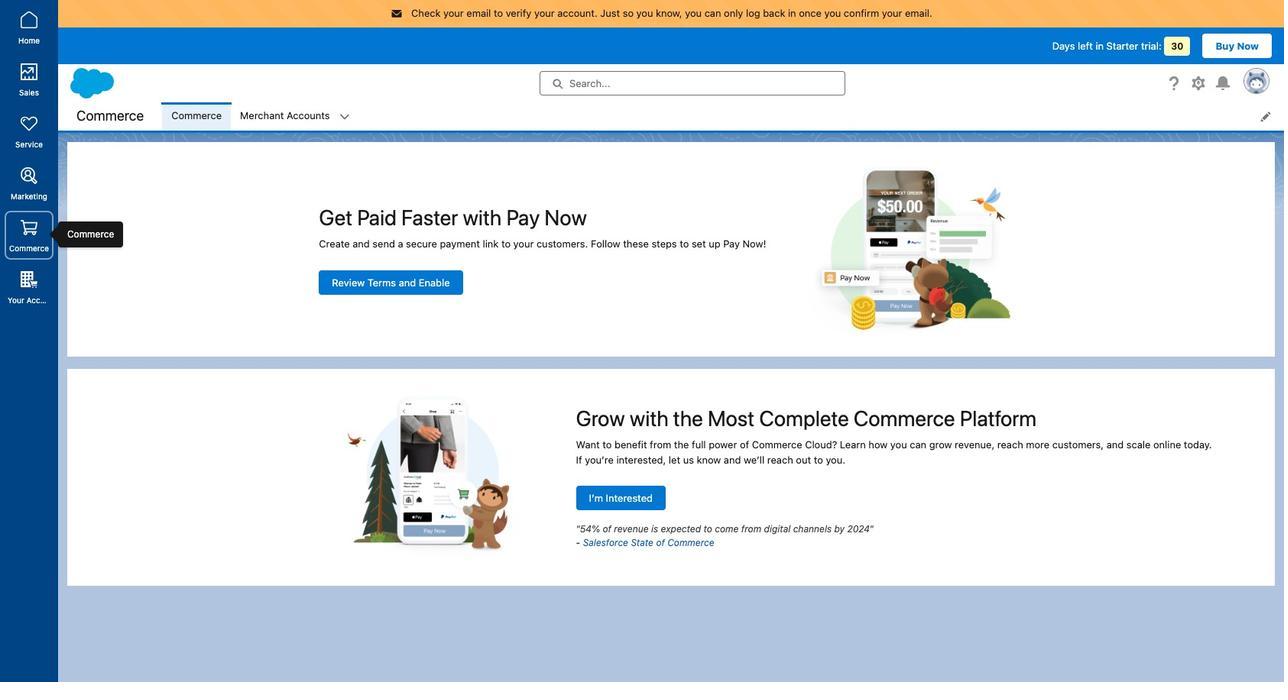 Task type: locate. For each thing, give the bounding box(es) containing it.
can left grow
[[910, 439, 926, 451]]

with up "benefit"
[[630, 406, 669, 431]]

0 vertical spatial with
[[463, 205, 502, 230]]

know,
[[656, 7, 682, 19]]

2024"
[[847, 524, 873, 535]]

the
[[673, 406, 703, 431], [674, 439, 689, 451]]

of up 'salesforce' at the left bottom
[[603, 524, 611, 535]]

most
[[708, 406, 754, 431]]

you inside grow with the most complete commerce platform want to benefit from the full power of commerce cloud? learn how you can grow revenue, reach more customers, and scale online today. if you're interested, let us know and we'll reach out to you.
[[890, 439, 907, 451]]

your left email.
[[882, 7, 902, 19]]

with
[[463, 205, 502, 230], [630, 406, 669, 431]]

0 horizontal spatial now
[[544, 205, 587, 230]]

your account link
[[5, 263, 57, 312]]

verify
[[506, 7, 531, 19]]

reach left more
[[997, 439, 1023, 451]]

i'm interested
[[589, 492, 653, 505]]

list
[[162, 102, 1284, 130]]

how
[[869, 439, 888, 451]]

can left the only
[[704, 7, 721, 19]]

in
[[788, 7, 796, 19], [1096, 39, 1104, 52]]

the up full
[[673, 406, 703, 431]]

to up you're
[[603, 439, 612, 451]]

review
[[332, 276, 365, 289]]

revenue,
[[955, 439, 995, 451]]

1 vertical spatial the
[[674, 439, 689, 451]]

up
[[709, 238, 720, 250]]

scale
[[1126, 439, 1151, 451]]

salesforce
[[583, 537, 628, 549]]

0 vertical spatial can
[[704, 7, 721, 19]]

know
[[697, 454, 721, 466]]

reach left out
[[767, 454, 793, 466]]

confirm
[[844, 7, 879, 19]]

we'll
[[744, 454, 765, 466]]

merchant
[[240, 109, 284, 122]]

0 horizontal spatial with
[[463, 205, 502, 230]]

0 vertical spatial now
[[1237, 39, 1259, 52]]

you right how
[[890, 439, 907, 451]]

secure
[[406, 238, 437, 250]]

-
[[576, 537, 580, 549]]

text default image
[[339, 111, 350, 122]]

from right come
[[741, 524, 761, 535]]

of down is
[[656, 537, 665, 549]]

set
[[692, 238, 706, 250]]

cloud?
[[805, 439, 837, 451]]

you're
[[585, 454, 614, 466]]

1 horizontal spatial pay
[[723, 238, 740, 250]]

can inside grow with the most complete commerce platform want to benefit from the full power of commerce cloud? learn how you can grow revenue, reach more customers, and scale online today. if you're interested, let us know and we'll reach out to you.
[[910, 439, 926, 451]]

2 horizontal spatial of
[[740, 439, 749, 451]]

from up let
[[650, 439, 671, 451]]

and right terms
[[399, 276, 416, 289]]

to left come
[[704, 524, 712, 535]]

in right back
[[788, 7, 796, 19]]

now up customers.
[[544, 205, 587, 230]]

your right link
[[513, 238, 534, 250]]

the up us
[[674, 439, 689, 451]]

and down power
[[724, 454, 741, 466]]

merchant accounts link
[[231, 102, 339, 130]]

list containing commerce
[[162, 102, 1284, 130]]

0 vertical spatial in
[[788, 7, 796, 19]]

home link
[[5, 3, 54, 52]]

1 vertical spatial pay
[[723, 238, 740, 250]]

0 vertical spatial reach
[[997, 439, 1023, 451]]

pay up customers.
[[506, 205, 540, 230]]

follow
[[591, 238, 620, 250]]

"54%
[[576, 524, 600, 535]]

state
[[631, 537, 653, 549]]

want
[[576, 439, 600, 451]]

interested
[[606, 492, 653, 505]]

your left 'email'
[[443, 7, 464, 19]]

email
[[466, 7, 491, 19]]

of
[[740, 439, 749, 451], [603, 524, 611, 535], [656, 537, 665, 549]]

0 vertical spatial from
[[650, 439, 671, 451]]

0 vertical spatial of
[[740, 439, 749, 451]]

1 vertical spatial now
[[544, 205, 587, 230]]

1 vertical spatial of
[[603, 524, 611, 535]]

and left send
[[353, 238, 370, 250]]

once
[[799, 7, 822, 19]]

1 horizontal spatial reach
[[997, 439, 1023, 451]]

1 vertical spatial from
[[741, 524, 761, 535]]

now right buy
[[1237, 39, 1259, 52]]

0 vertical spatial pay
[[506, 205, 540, 230]]

create
[[319, 238, 350, 250]]

1 vertical spatial can
[[910, 439, 926, 451]]

1 horizontal spatial now
[[1237, 39, 1259, 52]]

merchant accounts list item
[[231, 102, 359, 130]]

faster
[[401, 205, 458, 230]]

pay right up
[[723, 238, 740, 250]]

more
[[1026, 439, 1050, 451]]

of up we'll
[[740, 439, 749, 451]]

1 horizontal spatial from
[[741, 524, 761, 535]]

1 horizontal spatial can
[[910, 439, 926, 451]]

your
[[443, 7, 464, 19], [534, 7, 555, 19], [882, 7, 902, 19], [513, 238, 534, 250]]

0 horizontal spatial from
[[650, 439, 671, 451]]

from inside "54% of revenue is expected to come from digital channels  by 2024" - salesforce state of commerce
[[741, 524, 761, 535]]

reach
[[997, 439, 1023, 451], [767, 454, 793, 466]]

from
[[650, 439, 671, 451], [741, 524, 761, 535]]

check
[[411, 7, 441, 19]]

1 vertical spatial in
[[1096, 39, 1104, 52]]

can
[[704, 7, 721, 19], [910, 439, 926, 451]]

1 horizontal spatial with
[[630, 406, 669, 431]]

commerce
[[76, 108, 144, 124], [171, 109, 222, 122], [67, 229, 114, 240], [9, 244, 49, 253], [854, 406, 955, 431], [752, 439, 802, 451], [667, 537, 714, 549]]

log
[[746, 7, 760, 19]]

trial:
[[1141, 39, 1162, 52]]

in right 'left'
[[1096, 39, 1104, 52]]

0 horizontal spatial pay
[[506, 205, 540, 230]]

2 vertical spatial of
[[656, 537, 665, 549]]

marketing link
[[5, 159, 54, 208]]

with inside the get paid faster with pay now create and send a secure payment link to your customers. follow these steps to set up pay now!
[[463, 205, 502, 230]]

service link
[[5, 107, 54, 156]]

you right know,
[[685, 7, 702, 19]]

0 horizontal spatial in
[[788, 7, 796, 19]]

"54% of revenue is expected to come from digital channels  by 2024" - salesforce state of commerce
[[576, 524, 873, 549]]

from inside grow with the most complete commerce platform want to benefit from the full power of commerce cloud? learn how you can grow revenue, reach more customers, and scale online today. if you're interested, let us know and we'll reach out to you.
[[650, 439, 671, 451]]

to right link
[[501, 238, 511, 250]]

1 vertical spatial with
[[630, 406, 669, 431]]

customers,
[[1052, 439, 1104, 451]]

0 horizontal spatial reach
[[767, 454, 793, 466]]

to
[[494, 7, 503, 19], [501, 238, 511, 250], [680, 238, 689, 250], [603, 439, 612, 451], [814, 454, 823, 466], [704, 524, 712, 535]]

review terms and enable button
[[319, 270, 463, 295]]

your inside the get paid faster with pay now create and send a secure payment link to your customers. follow these steps to set up pay now!
[[513, 238, 534, 250]]

0 horizontal spatial of
[[603, 524, 611, 535]]

salesforce state of commerce link
[[583, 537, 714, 549]]

with up link
[[463, 205, 502, 230]]

0 horizontal spatial can
[[704, 7, 721, 19]]

us
[[683, 454, 694, 466]]

your account
[[8, 296, 57, 305]]

terms
[[368, 276, 396, 289]]

you.
[[826, 454, 845, 466]]

review terms and enable
[[332, 276, 450, 289]]

to inside "54% of revenue is expected to come from digital channels  by 2024" - salesforce state of commerce
[[704, 524, 712, 535]]

grow with the most complete commerce platform want to benefit from the full power of commerce cloud? learn how you can grow revenue, reach more customers, and scale online today. if you're interested, let us know and we'll reach out to you.
[[576, 406, 1212, 466]]

these
[[623, 238, 649, 250]]



Task type: describe. For each thing, give the bounding box(es) containing it.
complete
[[759, 406, 849, 431]]

account
[[27, 296, 57, 305]]

check your email to verify your account. just so you know, you can only log back in once you confirm your email.
[[411, 7, 932, 19]]

service
[[15, 140, 43, 149]]

sales link
[[5, 55, 54, 104]]

account.
[[557, 7, 598, 19]]

power
[[709, 439, 737, 451]]

1 horizontal spatial of
[[656, 537, 665, 549]]

commerce inside 'link'
[[171, 109, 222, 122]]

today.
[[1184, 439, 1212, 451]]

back
[[763, 7, 785, 19]]

starter
[[1106, 39, 1138, 52]]

email.
[[905, 7, 932, 19]]

so
[[623, 7, 634, 19]]

learn
[[840, 439, 866, 451]]

to left the set
[[680, 238, 689, 250]]

buy now
[[1216, 39, 1259, 52]]

buy
[[1216, 39, 1235, 52]]

interested,
[[616, 454, 666, 466]]

steps
[[652, 238, 677, 250]]

get paid faster with pay now create and send a secure payment link to your customers. follow these steps to set up pay now!
[[319, 205, 766, 250]]

and inside button
[[399, 276, 416, 289]]

digital
[[764, 524, 791, 535]]

revenue
[[614, 524, 649, 535]]

full
[[692, 439, 706, 451]]

let
[[669, 454, 680, 466]]

channels
[[793, 524, 832, 535]]

a
[[398, 238, 403, 250]]

come
[[715, 524, 739, 535]]

to right 'email'
[[494, 7, 503, 19]]

now inside the get paid faster with pay now create and send a secure payment link to your customers. follow these steps to set up pay now!
[[544, 205, 587, 230]]

home
[[18, 36, 40, 45]]

days left in starter trial: 30
[[1052, 39, 1184, 52]]

only
[[724, 7, 743, 19]]

just
[[600, 7, 620, 19]]

buy now button
[[1203, 33, 1272, 58]]

expected
[[661, 524, 701, 535]]

now!
[[743, 238, 766, 250]]

grow
[[576, 406, 625, 431]]

with inside grow with the most complete commerce platform want to benefit from the full power of commerce cloud? learn how you can grow revenue, reach more customers, and scale online today. if you're interested, let us know and we'll reach out to you.
[[630, 406, 669, 431]]

platform
[[960, 406, 1037, 431]]

if
[[576, 454, 582, 466]]

enable
[[419, 276, 450, 289]]

sales
[[19, 88, 39, 97]]

your
[[8, 296, 24, 305]]

0 vertical spatial the
[[673, 406, 703, 431]]

paid
[[357, 205, 397, 230]]

get
[[319, 205, 352, 230]]

commerce inside "54% of revenue is expected to come from digital channels  by 2024" - salesforce state of commerce
[[667, 537, 714, 549]]

search...
[[569, 77, 610, 89]]

search... button
[[540, 71, 845, 95]]

1 horizontal spatial in
[[1096, 39, 1104, 52]]

and left 'scale'
[[1107, 439, 1124, 451]]

accounts
[[287, 109, 330, 122]]

and inside the get paid faster with pay now create and send a secure payment link to your customers. follow these steps to set up pay now!
[[353, 238, 370, 250]]

days
[[1052, 39, 1075, 52]]

link
[[483, 238, 499, 250]]

commerce link
[[162, 102, 231, 130]]

30
[[1171, 40, 1184, 52]]

by
[[834, 524, 845, 535]]

out
[[796, 454, 811, 466]]

of inside grow with the most complete commerce platform want to benefit from the full power of commerce cloud? learn how you can grow revenue, reach more customers, and scale online today. if you're interested, let us know and we'll reach out to you.
[[740, 439, 749, 451]]

customers.
[[537, 238, 588, 250]]

i'm
[[589, 492, 603, 505]]

grow
[[929, 439, 952, 451]]

merchant accounts
[[240, 109, 330, 122]]

you right the so
[[636, 7, 653, 19]]

to right out
[[814, 454, 823, 466]]

send
[[372, 238, 395, 250]]

online
[[1153, 439, 1181, 451]]

marketing
[[11, 192, 47, 201]]

you right once
[[824, 7, 841, 19]]

1 vertical spatial reach
[[767, 454, 793, 466]]

left
[[1078, 39, 1093, 52]]

payment
[[440, 238, 480, 250]]

now inside buy now "button"
[[1237, 39, 1259, 52]]

benefit
[[615, 439, 647, 451]]

your right verify
[[534, 7, 555, 19]]



Task type: vqa. For each thing, say whether or not it's contained in the screenshot.
Home
yes



